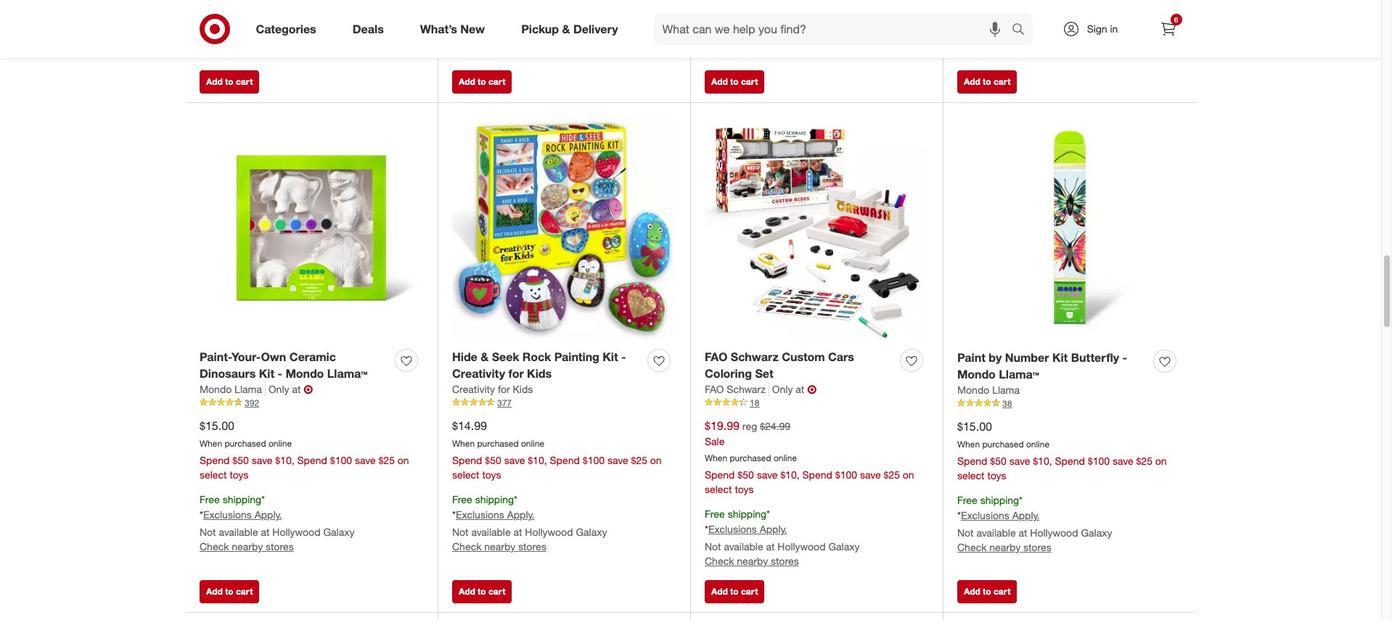 Task type: describe. For each thing, give the bounding box(es) containing it.
paint-your-own ceramic dinosaurs kit - mondo llama™ link
[[200, 349, 389, 382]]

pickup & delivery link
[[509, 13, 636, 45]]

number
[[1005, 351, 1049, 365]]

creativity for kids
[[452, 383, 533, 395]]

on for paint-your-own ceramic dinosaurs kit - mondo llama™
[[398, 455, 409, 467]]

sign in link
[[1050, 13, 1141, 45]]

fao for fao schwarz only at ¬
[[705, 383, 724, 395]]

mondo inside "paint by number kit butterfly - mondo llama™"
[[958, 367, 996, 382]]

on inside $19.99 reg $24.99 sale when purchased online spend $50 save $10, spend $100 save $25 on select toys
[[903, 469, 914, 482]]

select for hide & seek rock painting kit - creativity for kids
[[452, 469, 480, 482]]

purchased inside $19.99 reg $24.99 sale when purchased online spend $50 save $10, spend $100 save $25 on select toys
[[730, 453, 771, 464]]

38 link
[[958, 398, 1182, 410]]

delivery
[[573, 21, 618, 36]]

toys for mondo
[[230, 469, 249, 482]]

mondo llama
[[958, 384, 1020, 396]]

free shipping * * exclusions apply. not available at hollywood galaxy check nearby stores for creativity
[[452, 494, 607, 553]]

shipping for llama™
[[980, 495, 1019, 507]]

categories
[[256, 21, 316, 36]]

$15.00 when purchased online spend $50 save $10, spend $100 save $25 on select toys for mondo
[[200, 419, 409, 482]]

$19.99
[[705, 419, 740, 433]]

kit for hide & seek rock painting kit - creativity for kids
[[603, 350, 618, 364]]

$25 inside $19.99 reg $24.99 sale when purchased online spend $50 save $10, spend $100 save $25 on select toys
[[884, 469, 900, 482]]

categories link
[[244, 13, 334, 45]]

What can we help you find? suggestions appear below search field
[[654, 13, 1015, 45]]

$19.99 reg $24.99 sale when purchased online spend $50 save $10, spend $100 save $25 on select toys
[[705, 419, 914, 496]]

$50 for llama™
[[990, 456, 1007, 468]]

custom
[[782, 350, 825, 364]]

hide & seek rock painting kit - creativity for kids
[[452, 350, 626, 381]]

what's
[[420, 21, 457, 36]]

- for hide & seek rock painting kit - creativity for kids
[[621, 350, 626, 364]]

- inside "paint by number kit butterfly - mondo llama™"
[[1123, 351, 1127, 365]]

fao schwarz link
[[705, 382, 769, 397]]

paint
[[958, 351, 986, 365]]

kit inside "paint by number kit butterfly - mondo llama™"
[[1053, 351, 1068, 365]]

free for llama™
[[958, 495, 978, 507]]

$15.00 for paint by number kit butterfly - mondo llama™
[[958, 419, 992, 434]]

when inside $19.99 reg $24.99 sale when purchased online spend $50 save $10, spend $100 save $25 on select toys
[[705, 453, 728, 464]]

painting
[[554, 350, 600, 364]]

search button
[[1005, 13, 1040, 48]]

check nearby stores button for paint-your-own ceramic dinosaurs kit - mondo llama™
[[200, 540, 294, 555]]

when for paint-your-own ceramic dinosaurs kit - mondo llama™
[[200, 438, 222, 449]]

free for mondo
[[200, 494, 220, 506]]

butterfly
[[1071, 351, 1119, 365]]

at inside fao schwarz only at ¬
[[796, 383, 804, 395]]

$25 for hide & seek rock painting kit - creativity for kids
[[631, 455, 648, 467]]

deals
[[353, 21, 384, 36]]

mondo inside mondo llama only at ¬
[[200, 383, 232, 395]]

creativity inside the creativity for kids link
[[452, 383, 495, 395]]

$14.99
[[452, 419, 487, 433]]

$50 for creativity
[[485, 455, 501, 467]]

free for creativity
[[452, 494, 472, 506]]

select for paint-your-own ceramic dinosaurs kit - mondo llama™
[[200, 469, 227, 482]]

paint-your-own ceramic dinosaurs kit - mondo llama™
[[200, 350, 368, 381]]

kit for paint-your-own ceramic dinosaurs kit - mondo llama™
[[259, 366, 274, 381]]

in
[[1110, 23, 1118, 35]]

seek
[[492, 350, 519, 364]]

kids inside hide & seek rock painting kit - creativity for kids
[[527, 366, 552, 381]]

377
[[497, 398, 512, 408]]

creativity for kids link
[[452, 382, 533, 397]]

$100 for paint by number kit butterfly - mondo llama™
[[1088, 456, 1110, 468]]

own
[[261, 350, 286, 364]]

check nearby stores button for paint by number kit butterfly - mondo llama™
[[958, 541, 1052, 556]]

free shipping * * exclusions apply. not available at hollywood galaxy check nearby stores for mondo
[[200, 494, 355, 553]]

fao for fao schwarz custom cars coloring set
[[705, 350, 728, 364]]

$15.00 for paint-your-own ceramic dinosaurs kit - mondo llama™
[[200, 419, 234, 433]]

llama for mondo llama
[[992, 384, 1020, 396]]

schwarz for only
[[727, 383, 766, 395]]

llama for mondo llama only at ¬
[[235, 383, 262, 395]]

schwarz for custom
[[731, 350, 779, 364]]

fao schwarz custom cars coloring set link
[[705, 349, 894, 382]]

dinosaurs
[[200, 366, 256, 381]]

$100 for paint-your-own ceramic dinosaurs kit - mondo llama™
[[330, 455, 352, 467]]

392
[[245, 398, 259, 408]]

38
[[1003, 398, 1012, 409]]

deals link
[[340, 13, 402, 45]]

fao schwarz custom cars coloring set
[[705, 350, 854, 381]]

& for pickup
[[562, 21, 570, 36]]

online for creativity
[[521, 438, 544, 449]]

$10, for mondo
[[275, 455, 294, 467]]

online for mondo
[[269, 438, 292, 449]]

1 horizontal spatial mondo llama link
[[958, 383, 1020, 398]]

18
[[750, 398, 760, 408]]

on for paint by number kit butterfly - mondo llama™
[[1156, 456, 1167, 468]]

paint by number kit butterfly - mondo llama™
[[958, 351, 1127, 382]]

$25 for paint by number kit butterfly - mondo llama™
[[1136, 456, 1153, 468]]

when for hide & seek rock painting kit - creativity for kids
[[452, 438, 475, 449]]

llama™ inside paint-your-own ceramic dinosaurs kit - mondo llama™
[[327, 366, 368, 381]]

$15.00 when purchased online spend $50 save $10, spend $100 save $25 on select toys for llama™
[[958, 419, 1167, 482]]

by
[[989, 351, 1002, 365]]

free shipping * * exclusions apply. not available at hollywood galaxy check nearby stores for llama™
[[958, 495, 1112, 554]]

purchased for llama™
[[983, 439, 1024, 450]]

6 link
[[1152, 13, 1184, 45]]

0 horizontal spatial mondo llama link
[[200, 382, 266, 397]]

reg
[[743, 420, 757, 433]]

hide
[[452, 350, 478, 364]]

purchased for mondo
[[225, 438, 266, 449]]

18 link
[[705, 397, 928, 410]]



Task type: locate. For each thing, give the bounding box(es) containing it.
select inside $19.99 reg $24.99 sale when purchased online spend $50 save $10, spend $100 save $25 on select toys
[[705, 484, 732, 496]]

0 vertical spatial creativity
[[452, 366, 505, 381]]

0 horizontal spatial -
[[278, 366, 282, 381]]

$50 inside $19.99 reg $24.99 sale when purchased online spend $50 save $10, spend $100 save $25 on select toys
[[738, 469, 754, 482]]

kit right number
[[1053, 351, 1068, 365]]

exclusions apply. button
[[203, 12, 282, 27], [456, 12, 534, 27], [708, 12, 787, 27], [961, 13, 1040, 27], [203, 508, 282, 523], [456, 508, 534, 523], [961, 509, 1040, 524], [708, 523, 787, 537]]

$10, down the $24.99
[[781, 469, 800, 482]]

$100 inside $14.99 when purchased online spend $50 save $10, spend $100 save $25 on select toys
[[583, 455, 605, 467]]

1 only from the left
[[269, 383, 289, 395]]

1 ¬ from the left
[[304, 382, 313, 397]]

$15.00 when purchased online spend $50 save $10, spend $100 save $25 on select toys down 392 link
[[200, 419, 409, 482]]

only inside fao schwarz only at ¬
[[772, 383, 793, 395]]

spend
[[200, 455, 230, 467], [297, 455, 327, 467], [452, 455, 482, 467], [550, 455, 580, 467], [958, 456, 988, 468], [1055, 456, 1085, 468], [705, 469, 735, 482], [802, 469, 833, 482]]

fao inside fao schwarz only at ¬
[[705, 383, 724, 395]]

llama inside mondo llama only at ¬
[[235, 383, 262, 395]]

for inside hide & seek rock painting kit - creativity for kids
[[509, 366, 524, 381]]

$25 for paint-your-own ceramic dinosaurs kit - mondo llama™
[[379, 455, 395, 467]]

¬ down "custom"
[[807, 382, 817, 397]]

&
[[562, 21, 570, 36], [481, 350, 489, 364]]

online inside $14.99 when purchased online spend $50 save $10, spend $100 save $25 on select toys
[[521, 438, 544, 449]]

¬ for ceramic
[[304, 382, 313, 397]]

-
[[621, 350, 626, 364], [1123, 351, 1127, 365], [278, 366, 282, 381]]

kit right painting
[[603, 350, 618, 364]]

2 horizontal spatial -
[[1123, 351, 1127, 365]]

creativity
[[452, 366, 505, 381], [452, 383, 495, 395]]

$50 down 38 in the bottom of the page
[[990, 456, 1007, 468]]

mondo inside paint-your-own ceramic dinosaurs kit - mondo llama™
[[286, 366, 324, 381]]

$10, inside $19.99 reg $24.99 sale when purchased online spend $50 save $10, spend $100 save $25 on select toys
[[781, 469, 800, 482]]

ceramic
[[289, 350, 336, 364]]

$15.00 when purchased online spend $50 save $10, spend $100 save $25 on select toys
[[200, 419, 409, 482], [958, 419, 1167, 482]]

$100
[[330, 455, 352, 467], [583, 455, 605, 467], [1088, 456, 1110, 468], [835, 469, 857, 482]]

on
[[398, 455, 409, 467], [650, 455, 662, 467], [1156, 456, 1167, 468], [903, 469, 914, 482]]

1 horizontal spatial $15.00
[[958, 419, 992, 434]]

kids down hide & seek rock painting kit - creativity for kids
[[513, 383, 533, 395]]

fao down coloring
[[705, 383, 724, 395]]

- right the butterfly
[[1123, 351, 1127, 365]]

$10, down 377 link
[[528, 455, 547, 467]]

toys inside $19.99 reg $24.99 sale when purchased online spend $50 save $10, spend $100 save $25 on select toys
[[735, 484, 754, 496]]

save
[[252, 455, 272, 467], [355, 455, 376, 467], [504, 455, 525, 467], [608, 455, 628, 467], [1010, 456, 1030, 468], [1113, 456, 1134, 468], [757, 469, 778, 482], [860, 469, 881, 482]]

$50 down reg
[[738, 469, 754, 482]]

1 vertical spatial fao
[[705, 383, 724, 395]]

purchased
[[225, 438, 266, 449], [477, 438, 519, 449], [983, 439, 1024, 450], [730, 453, 771, 464]]

only inside mondo llama only at ¬
[[269, 383, 289, 395]]

cars
[[828, 350, 854, 364]]

llama up 392
[[235, 383, 262, 395]]

kids down rock
[[527, 366, 552, 381]]

$10, for creativity
[[528, 455, 547, 467]]

when
[[200, 438, 222, 449], [452, 438, 475, 449], [958, 439, 980, 450], [705, 453, 728, 464]]

what's new
[[420, 21, 485, 36]]

cart
[[236, 76, 253, 87], [489, 76, 506, 87], [741, 76, 758, 87], [994, 76, 1011, 87], [236, 586, 253, 597], [489, 586, 506, 597], [741, 586, 758, 597], [994, 586, 1011, 597]]

when inside $14.99 when purchased online spend $50 save $10, spend $100 save $25 on select toys
[[452, 438, 475, 449]]

creativity down hide
[[452, 383, 495, 395]]

on for hide & seek rock painting kit - creativity for kids
[[650, 455, 662, 467]]

1 horizontal spatial llama
[[992, 384, 1020, 396]]

rock
[[523, 350, 551, 364]]

2 horizontal spatial * exclusions apply. not available at hollywood galaxy check nearby stores
[[958, 13, 1112, 58]]

mondo
[[286, 366, 324, 381], [958, 367, 996, 382], [200, 383, 232, 395], [958, 384, 990, 396]]

purchased down "$14.99"
[[477, 438, 519, 449]]

& for hide
[[481, 350, 489, 364]]

paint-your-own ceramic dinosaurs kit - mondo llama™ image
[[200, 117, 423, 341], [200, 117, 423, 341]]

exclusions
[[203, 13, 252, 25], [456, 13, 504, 25], [708, 13, 757, 25], [961, 13, 1010, 26], [203, 509, 252, 521], [456, 509, 504, 521], [961, 510, 1010, 522], [708, 524, 757, 536]]

2 horizontal spatial kit
[[1053, 351, 1068, 365]]

check nearby stores button for hide & seek rock painting kit - creativity for kids
[[452, 540, 546, 555]]

fao up coloring
[[705, 350, 728, 364]]

0 horizontal spatial * exclusions apply. not available at hollywood galaxy check nearby stores
[[200, 13, 355, 57]]

1 vertical spatial schwarz
[[727, 383, 766, 395]]

6
[[1174, 15, 1178, 24]]

paint by number kit butterfly - mondo llama™ image
[[958, 117, 1182, 342], [958, 117, 1182, 342]]

schwarz up set
[[731, 350, 779, 364]]

schwarz
[[731, 350, 779, 364], [727, 383, 766, 395]]

creativity inside hide & seek rock painting kit - creativity for kids
[[452, 366, 505, 381]]

when down "$14.99"
[[452, 438, 475, 449]]

only for kit
[[269, 383, 289, 395]]

purchased inside $14.99 when purchased online spend $50 save $10, spend $100 save $25 on select toys
[[477, 438, 519, 449]]

$50 down "$14.99"
[[485, 455, 501, 467]]

creativity up creativity for kids
[[452, 366, 505, 381]]

llama™ down number
[[999, 367, 1039, 382]]

only for set
[[772, 383, 793, 395]]

0 vertical spatial for
[[509, 366, 524, 381]]

1 vertical spatial creativity
[[452, 383, 495, 395]]

available
[[219, 30, 258, 42], [471, 30, 511, 42], [724, 30, 763, 42], [977, 31, 1016, 43], [219, 527, 258, 539], [471, 527, 511, 539], [977, 527, 1016, 540], [724, 541, 763, 553]]

fao schwarz only at ¬
[[705, 382, 817, 397]]

mondo llama link up 38 in the bottom of the page
[[958, 383, 1020, 398]]

when down mondo llama only at ¬
[[200, 438, 222, 449]]

schwarz up the 18
[[727, 383, 766, 395]]

select inside $14.99 when purchased online spend $50 save $10, spend $100 save $25 on select toys
[[452, 469, 480, 482]]

free
[[200, 494, 220, 506], [452, 494, 472, 506], [958, 495, 978, 507], [705, 508, 725, 521]]

* exclusions apply.
[[452, 13, 534, 25]]

online down the $24.99
[[774, 453, 797, 464]]

shipping for mondo
[[223, 494, 261, 506]]

2 fao from the top
[[705, 383, 724, 395]]

shipping for creativity
[[475, 494, 514, 506]]

coloring
[[705, 366, 752, 381]]

online for llama™
[[1026, 439, 1050, 450]]

0 vertical spatial fao
[[705, 350, 728, 364]]

online down 392 link
[[269, 438, 292, 449]]

$15.00 when purchased online spend $50 save $10, spend $100 save $25 on select toys down '38' link
[[958, 419, 1167, 482]]

toys for creativity
[[482, 469, 501, 482]]

*
[[200, 13, 203, 25], [452, 13, 456, 25], [705, 13, 708, 25], [958, 13, 961, 26], [261, 494, 265, 506], [514, 494, 518, 506], [1019, 495, 1023, 507], [767, 508, 770, 521], [200, 509, 203, 521], [452, 509, 456, 521], [958, 510, 961, 522], [705, 524, 708, 536]]

* exclusions apply. not available at hollywood galaxy check nearby stores
[[200, 13, 355, 57], [705, 13, 860, 57], [958, 13, 1112, 58]]

0 horizontal spatial &
[[481, 350, 489, 364]]

$10, for llama™
[[1033, 456, 1052, 468]]

- inside hide & seek rock painting kit - creativity for kids
[[621, 350, 626, 364]]

search
[[1005, 23, 1040, 37]]

$10, down '38' link
[[1033, 456, 1052, 468]]

for
[[509, 366, 524, 381], [498, 383, 510, 395]]

what's new link
[[408, 13, 503, 45]]

$24.99
[[760, 420, 791, 433]]

purchased down 38 in the bottom of the page
[[983, 439, 1024, 450]]

& inside hide & seek rock painting kit - creativity for kids
[[481, 350, 489, 364]]

not available at hollywood galaxy
[[452, 30, 607, 42]]

& right hide
[[481, 350, 489, 364]]

shipping
[[223, 494, 261, 506], [475, 494, 514, 506], [980, 495, 1019, 507], [728, 508, 767, 521]]

check nearby stores button for fao schwarz custom cars coloring set
[[705, 555, 799, 569]]

$50 inside $14.99 when purchased online spend $50 save $10, spend $100 save $25 on select toys
[[485, 455, 501, 467]]

check nearby stores button
[[200, 44, 294, 58], [958, 45, 1052, 59], [200, 540, 294, 555], [452, 540, 546, 555], [958, 541, 1052, 556], [705, 555, 799, 569]]

when down the mondo llama
[[958, 439, 980, 450]]

llama™ down ceramic
[[327, 366, 368, 381]]

llama™ inside "paint by number kit butterfly - mondo llama™"
[[999, 367, 1039, 382]]

& right pickup
[[562, 21, 570, 36]]

$10,
[[275, 455, 294, 467], [528, 455, 547, 467], [1033, 456, 1052, 468], [781, 469, 800, 482]]

0 horizontal spatial llama™
[[327, 366, 368, 381]]

0 vertical spatial kids
[[527, 366, 552, 381]]

1 horizontal spatial &
[[562, 21, 570, 36]]

1 horizontal spatial ¬
[[807, 382, 817, 397]]

sign
[[1087, 23, 1107, 35]]

only
[[269, 383, 289, 395], [772, 383, 793, 395]]

schwarz inside fao schwarz only at ¬
[[727, 383, 766, 395]]

2 creativity from the top
[[452, 383, 495, 395]]

$25 inside $14.99 when purchased online spend $50 save $10, spend $100 save $25 on select toys
[[631, 455, 648, 467]]

$10, down 392 link
[[275, 455, 294, 467]]

& inside pickup & delivery link
[[562, 21, 570, 36]]

1 horizontal spatial only
[[772, 383, 793, 395]]

0 horizontal spatial ¬
[[304, 382, 313, 397]]

1 fao from the top
[[705, 350, 728, 364]]

2 only from the left
[[772, 383, 793, 395]]

when for paint by number kit butterfly - mondo llama™
[[958, 439, 980, 450]]

$50 down 392
[[233, 455, 249, 467]]

$14.99 when purchased online spend $50 save $10, spend $100 save $25 on select toys
[[452, 419, 662, 482]]

1 horizontal spatial kit
[[603, 350, 618, 364]]

1 horizontal spatial llama™
[[999, 367, 1039, 382]]

purchased down reg
[[730, 453, 771, 464]]

llama up 38 in the bottom of the page
[[992, 384, 1020, 396]]

at inside mondo llama only at ¬
[[292, 383, 301, 395]]

1 horizontal spatial -
[[621, 350, 626, 364]]

¬ for cars
[[807, 382, 817, 397]]

$15.00
[[200, 419, 234, 433], [958, 419, 992, 434]]

377 link
[[452, 397, 676, 410]]

$15.00 down the mondo llama
[[958, 419, 992, 434]]

add
[[206, 76, 223, 87], [459, 76, 475, 87], [711, 76, 728, 87], [964, 76, 981, 87], [206, 586, 223, 597], [459, 586, 475, 597], [711, 586, 728, 597], [964, 586, 981, 597]]

online down '38' link
[[1026, 439, 1050, 450]]

0 vertical spatial schwarz
[[731, 350, 779, 364]]

kids
[[527, 366, 552, 381], [513, 383, 533, 395]]

¬
[[304, 382, 313, 397], [807, 382, 817, 397]]

nearby
[[232, 45, 263, 57], [737, 45, 768, 57], [990, 45, 1021, 58], [232, 541, 263, 553], [484, 541, 516, 553], [990, 542, 1021, 554], [737, 556, 768, 568]]

not
[[200, 30, 216, 42], [452, 30, 469, 42], [705, 30, 721, 42], [958, 31, 974, 43], [200, 527, 216, 539], [452, 527, 469, 539], [958, 527, 974, 540], [705, 541, 721, 553]]

0 horizontal spatial only
[[269, 383, 289, 395]]

kit down the own
[[259, 366, 274, 381]]

sign in
[[1087, 23, 1118, 35]]

purchased for creativity
[[477, 438, 519, 449]]

$10, inside $14.99 when purchased online spend $50 save $10, spend $100 save $25 on select toys
[[528, 455, 547, 467]]

0 vertical spatial &
[[562, 21, 570, 36]]

online down 377 link
[[521, 438, 544, 449]]

set
[[755, 366, 774, 381]]

apply.
[[255, 13, 282, 25], [507, 13, 534, 25], [760, 13, 787, 25], [1012, 13, 1040, 26], [255, 509, 282, 521], [507, 509, 534, 521], [1012, 510, 1040, 522], [760, 524, 787, 536]]

toys
[[230, 469, 249, 482], [482, 469, 501, 482], [988, 470, 1007, 482], [735, 484, 754, 496]]

to
[[225, 76, 233, 87], [478, 76, 486, 87], [730, 76, 739, 87], [983, 76, 991, 87], [225, 586, 233, 597], [478, 586, 486, 597], [730, 586, 739, 597], [983, 586, 991, 597]]

$100 for hide & seek rock painting kit - creativity for kids
[[583, 455, 605, 467]]

select for paint by number kit butterfly - mondo llama™
[[958, 470, 985, 482]]

kit inside paint-your-own ceramic dinosaurs kit - mondo llama™
[[259, 366, 274, 381]]

1 horizontal spatial * exclusions apply. not available at hollywood galaxy check nearby stores
[[705, 13, 860, 57]]

1 vertical spatial kids
[[513, 383, 533, 395]]

0 horizontal spatial $15.00
[[200, 419, 234, 433]]

$50
[[233, 455, 249, 467], [485, 455, 501, 467], [990, 456, 1007, 468], [738, 469, 754, 482]]

only down paint-your-own ceramic dinosaurs kit - mondo llama™
[[269, 383, 289, 395]]

1 horizontal spatial $15.00 when purchased online spend $50 save $10, spend $100 save $25 on select toys
[[958, 419, 1167, 482]]

at
[[261, 30, 270, 42], [514, 30, 522, 42], [766, 30, 775, 42], [1019, 31, 1028, 43], [292, 383, 301, 395], [796, 383, 804, 395], [261, 527, 270, 539], [514, 527, 522, 539], [1019, 527, 1028, 540], [766, 541, 775, 553]]

$100 inside $19.99 reg $24.99 sale when purchased online spend $50 save $10, spend $100 save $25 on select toys
[[835, 469, 857, 482]]

$25
[[379, 455, 395, 467], [631, 455, 648, 467], [1136, 456, 1153, 468], [884, 469, 900, 482]]

1 vertical spatial for
[[498, 383, 510, 395]]

toys inside $14.99 when purchased online spend $50 save $10, spend $100 save $25 on select toys
[[482, 469, 501, 482]]

0 horizontal spatial kit
[[259, 366, 274, 381]]

2 ¬ from the left
[[807, 382, 817, 397]]

- for paint-your-own ceramic dinosaurs kit - mondo llama™
[[278, 366, 282, 381]]

mondo llama only at ¬
[[200, 382, 313, 397]]

fao schwarz custom cars coloring set image
[[705, 117, 928, 341], [705, 117, 928, 341]]

¬ down ceramic
[[304, 382, 313, 397]]

add to cart button
[[200, 70, 259, 94], [452, 70, 512, 94], [705, 70, 765, 94], [958, 70, 1017, 94], [200, 581, 259, 604], [452, 581, 512, 604], [705, 581, 765, 604], [958, 581, 1017, 604]]

paint by number kit butterfly - mondo llama™ link
[[958, 350, 1148, 383]]

hide & seek rock painting kit - creativity for kids link
[[452, 349, 642, 382]]

kit inside hide & seek rock painting kit - creativity for kids
[[603, 350, 618, 364]]

$15.00 down dinosaurs
[[200, 419, 234, 433]]

for up 377
[[498, 383, 510, 395]]

online inside $19.99 reg $24.99 sale when purchased online spend $50 save $10, spend $100 save $25 on select toys
[[774, 453, 797, 464]]

1 vertical spatial &
[[481, 350, 489, 364]]

your-
[[232, 350, 261, 364]]

when down sale
[[705, 453, 728, 464]]

schwarz inside fao schwarz custom cars coloring set
[[731, 350, 779, 364]]

- right painting
[[621, 350, 626, 364]]

purchased down 392
[[225, 438, 266, 449]]

$50 for mondo
[[233, 455, 249, 467]]

toys for llama™
[[988, 470, 1007, 482]]

sale
[[705, 435, 725, 448]]

pickup
[[521, 21, 559, 36]]

- inside paint-your-own ceramic dinosaurs kit - mondo llama™
[[278, 366, 282, 381]]

- down the own
[[278, 366, 282, 381]]

llama
[[235, 383, 262, 395], [992, 384, 1020, 396]]

hide & seek rock painting kit - creativity for kids image
[[452, 117, 676, 341], [452, 117, 676, 341]]

pickup & delivery
[[521, 21, 618, 36]]

paint-
[[200, 350, 232, 364]]

0 horizontal spatial $15.00 when purchased online spend $50 save $10, spend $100 save $25 on select toys
[[200, 419, 409, 482]]

select
[[200, 469, 227, 482], [452, 469, 480, 482], [958, 470, 985, 482], [705, 484, 732, 496]]

1 creativity from the top
[[452, 366, 505, 381]]

392 link
[[200, 397, 423, 410]]

mondo llama link down dinosaurs
[[200, 382, 266, 397]]

0 horizontal spatial llama
[[235, 383, 262, 395]]

fao
[[705, 350, 728, 364], [705, 383, 724, 395]]

only down set
[[772, 383, 793, 395]]

for down seek
[[509, 366, 524, 381]]

on inside $14.99 when purchased online spend $50 save $10, spend $100 save $25 on select toys
[[650, 455, 662, 467]]

fao inside fao schwarz custom cars coloring set
[[705, 350, 728, 364]]

mondo llama link
[[200, 382, 266, 397], [958, 383, 1020, 398]]

hollywood
[[272, 30, 321, 42], [525, 30, 573, 42], [778, 30, 826, 42], [1030, 31, 1078, 43], [272, 527, 321, 539], [525, 527, 573, 539], [1030, 527, 1078, 540], [778, 541, 826, 553]]

new
[[461, 21, 485, 36]]

online
[[269, 438, 292, 449], [521, 438, 544, 449], [1026, 439, 1050, 450], [774, 453, 797, 464]]



Task type: vqa. For each thing, say whether or not it's contained in the screenshot.
- corresponding to Paint-Your-Own Ceramic Dinosaurs Kit - Mondo Llama™
yes



